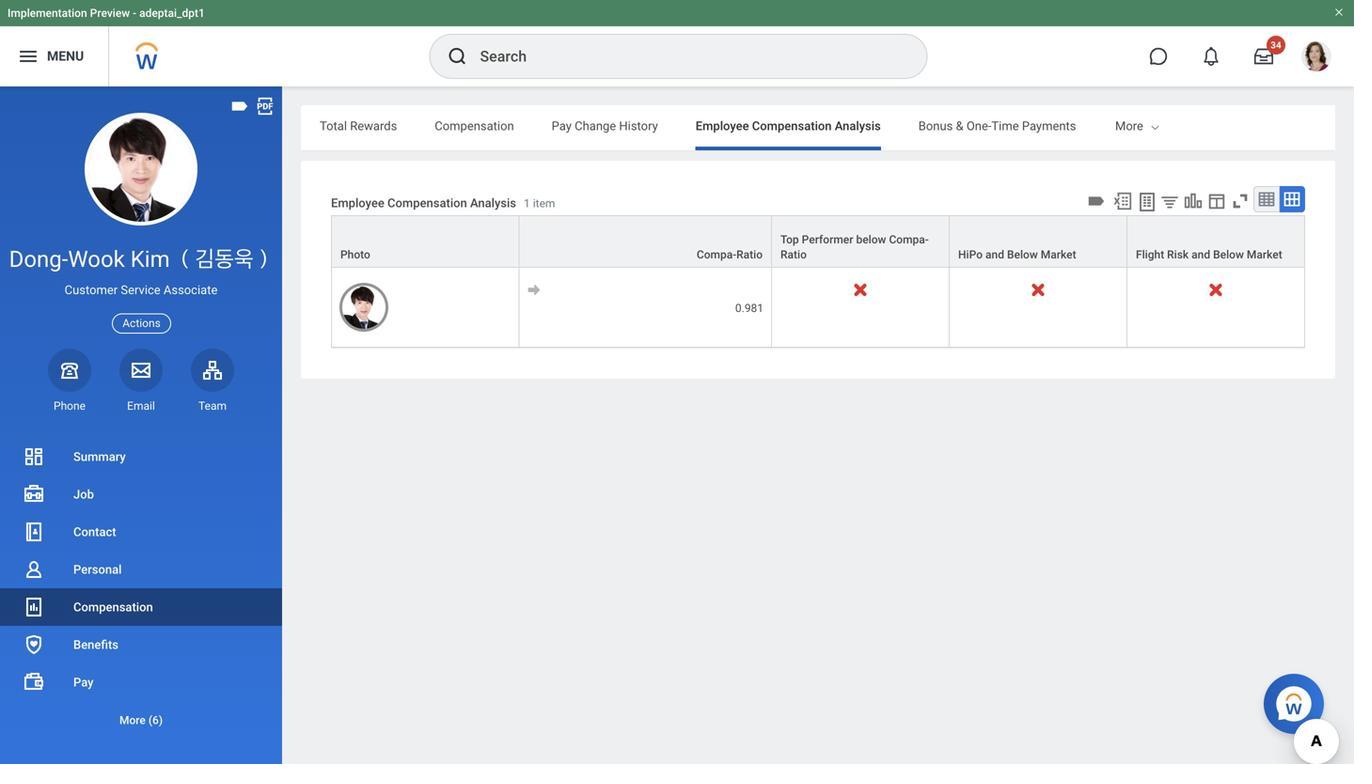 Task type: locate. For each thing, give the bounding box(es) containing it.
1 horizontal spatial market
[[1248, 248, 1283, 262]]

more up export to excel image
[[1116, 119, 1144, 133]]

ratio up 0.981
[[737, 248, 763, 262]]

summary
[[73, 450, 126, 464]]

allowance
[[1192, 119, 1249, 133]]

pay
[[552, 119, 572, 133], [73, 676, 94, 690]]

1 ratio from the left
[[737, 248, 763, 262]]

compa-
[[890, 233, 929, 247], [697, 248, 737, 262]]

and right the risk
[[1192, 248, 1211, 262]]

justify image
[[17, 45, 40, 68]]

dong-
[[9, 246, 68, 273]]

search image
[[446, 45, 469, 68]]

pay left change
[[552, 119, 572, 133]]

compa- up 0.981
[[697, 248, 737, 262]]

menu banner
[[0, 0, 1355, 87]]

tab list
[[301, 105, 1336, 151]]

below
[[1008, 248, 1039, 262], [1214, 248, 1245, 262]]

contact link
[[0, 514, 282, 551]]

0 horizontal spatial below
[[1008, 248, 1039, 262]]

1 horizontal spatial tag image
[[1087, 191, 1107, 212]]

2 ratio from the left
[[781, 248, 807, 262]]

team dong-wook kim （김동욱） element
[[191, 399, 234, 414]]

market
[[1041, 248, 1077, 262], [1248, 248, 1283, 262]]

1 horizontal spatial more
[[1116, 119, 1144, 133]]

actions button
[[112, 314, 171, 334]]

1 vertical spatial analysis
[[470, 196, 517, 210]]

employee up photo
[[331, 196, 385, 210]]

pay down benefits at bottom left
[[73, 676, 94, 690]]

compensation
[[435, 119, 514, 133], [753, 119, 832, 133], [388, 196, 467, 210], [73, 601, 153, 615]]

compa-ratio between 0.95 and 1.05 element
[[527, 283, 764, 316]]

more (6) button
[[0, 702, 282, 740]]

employee's photo (dong-wook kim （김동욱）) image
[[340, 283, 389, 332]]

below right the risk
[[1214, 248, 1245, 262]]

flight
[[1137, 248, 1165, 262]]

hipo
[[959, 248, 983, 262]]

1 horizontal spatial employee
[[696, 119, 749, 133]]

team
[[199, 400, 227, 413]]

1 vertical spatial more
[[119, 715, 146, 728]]

row
[[331, 216, 1306, 268]]

0 vertical spatial employee
[[696, 119, 749, 133]]

associate
[[164, 283, 218, 297]]

contact image
[[23, 521, 45, 544]]

0 vertical spatial tag image
[[230, 96, 250, 117]]

analysis left bonus in the top right of the page
[[835, 119, 881, 133]]

export to worksheets image
[[1137, 191, 1159, 214]]

1 horizontal spatial below
[[1214, 248, 1245, 262]]

0 horizontal spatial employee
[[331, 196, 385, 210]]

0 horizontal spatial analysis
[[470, 196, 517, 210]]

more inside dropdown button
[[119, 715, 146, 728]]

0 horizontal spatial pay
[[73, 676, 94, 690]]

activity
[[1279, 119, 1319, 133]]

row containing top performer below compa- ratio
[[331, 216, 1306, 268]]

list
[[0, 438, 282, 740]]

performer
[[802, 233, 854, 247]]

tag image left view printable version (pdf) image
[[230, 96, 250, 117]]

inbox large image
[[1255, 47, 1274, 66]]

0.981 row
[[331, 268, 1306, 348]]

job link
[[0, 476, 282, 514]]

employee
[[696, 119, 749, 133], [331, 196, 385, 210]]

pay for pay change history
[[552, 119, 572, 133]]

and
[[986, 248, 1005, 262], [1192, 248, 1211, 262]]

and right hipo at the right top of page
[[986, 248, 1005, 262]]

1 horizontal spatial pay
[[552, 119, 572, 133]]

1 horizontal spatial and
[[1192, 248, 1211, 262]]

more
[[1116, 119, 1144, 133], [119, 715, 146, 728]]

job
[[73, 488, 94, 502]]

hipo and below market
[[959, 248, 1077, 262]]

service
[[121, 283, 161, 297]]

reimbursable
[[1114, 119, 1189, 133]]

employee inside tab list
[[696, 119, 749, 133]]

0.981
[[736, 302, 764, 315]]

select to filter grid data image
[[1160, 192, 1181, 212]]

team link
[[191, 349, 234, 414]]

more left (6) on the bottom
[[119, 715, 146, 728]]

personal
[[73, 563, 122, 577]]

0 horizontal spatial more
[[119, 715, 146, 728]]

1 and from the left
[[986, 248, 1005, 262]]

implementation preview -   adeptai_dpt1
[[8, 7, 205, 20]]

pay inside tab list
[[552, 119, 572, 133]]

analysis inside tab list
[[835, 119, 881, 133]]

market down table "icon"
[[1248, 248, 1283, 262]]

analysis left 1
[[470, 196, 517, 210]]

&
[[956, 119, 964, 133]]

pay inside list
[[73, 676, 94, 690]]

-
[[133, 7, 137, 20]]

more (6)
[[119, 715, 163, 728]]

analysis
[[835, 119, 881, 133], [470, 196, 517, 210]]

photo
[[341, 248, 371, 262]]

1 horizontal spatial analysis
[[835, 119, 881, 133]]

1 horizontal spatial ratio
[[781, 248, 807, 262]]

0 horizontal spatial market
[[1041, 248, 1077, 262]]

analysis for employee compensation analysis
[[835, 119, 881, 133]]

kim
[[131, 246, 170, 273]]

flight risk and below market
[[1137, 248, 1283, 262]]

0 vertical spatial pay
[[552, 119, 572, 133]]

0 horizontal spatial and
[[986, 248, 1005, 262]]

tag image
[[230, 96, 250, 117], [1087, 191, 1107, 212]]

1 vertical spatial compa-
[[697, 248, 737, 262]]

ratio
[[737, 248, 763, 262], [781, 248, 807, 262]]

view worker - expand/collapse chart image
[[1184, 191, 1204, 212]]

history
[[619, 119, 658, 133]]

export to excel image
[[1113, 191, 1134, 212]]

0 vertical spatial more
[[1116, 119, 1144, 133]]

reimbursable allowance plan activity
[[1114, 119, 1319, 133]]

adeptai_dpt1
[[139, 7, 205, 20]]

0 horizontal spatial ratio
[[737, 248, 763, 262]]

1 market from the left
[[1041, 248, 1077, 262]]

1
[[524, 197, 530, 210]]

top
[[781, 233, 799, 247]]

compa- inside top performer below compa- ratio
[[890, 233, 929, 247]]

1 vertical spatial employee
[[331, 196, 385, 210]]

1 vertical spatial tag image
[[1087, 191, 1107, 212]]

1 horizontal spatial compa-
[[890, 233, 929, 247]]

Search Workday  search field
[[480, 36, 889, 77]]

customer
[[65, 283, 118, 297]]

toolbar
[[1084, 186, 1306, 216]]

0 horizontal spatial tag image
[[230, 96, 250, 117]]

close environment banner image
[[1334, 7, 1345, 18]]

0 vertical spatial compa-
[[890, 233, 929, 247]]

tag image left export to excel image
[[1087, 191, 1107, 212]]

phone
[[54, 400, 86, 413]]

email dong-wook kim （김동욱） element
[[119, 399, 163, 414]]

list containing summary
[[0, 438, 282, 740]]

employee down search workday search field at the top of page
[[696, 119, 749, 133]]

below right hipo at the right top of page
[[1008, 248, 1039, 262]]

1 vertical spatial pay
[[73, 676, 94, 690]]

view team image
[[201, 359, 224, 382]]

phone image
[[56, 359, 83, 382]]

(6)
[[148, 715, 163, 728]]

market right hipo at the right top of page
[[1041, 248, 1077, 262]]

compa- right below
[[890, 233, 929, 247]]

dong-wook kim （김동욱）
[[9, 246, 273, 273]]

ratio down top
[[781, 248, 807, 262]]

tab list containing total rewards
[[301, 105, 1336, 151]]

0 vertical spatial analysis
[[835, 119, 881, 133]]

benefits link
[[0, 627, 282, 664]]



Task type: vqa. For each thing, say whether or not it's contained in the screenshot.
2nd calendar user solid 'ICON' from the top
no



Task type: describe. For each thing, give the bounding box(es) containing it.
compa-ratio between 0.95 and 1.05 image
[[527, 283, 541, 297]]

personal link
[[0, 551, 282, 589]]

one-
[[967, 119, 992, 133]]

employee compensation analysis 1 item
[[331, 196, 556, 210]]

flight risk and below market button
[[1128, 216, 1305, 267]]

mail image
[[130, 359, 152, 382]]

pay image
[[23, 672, 45, 694]]

expand table image
[[1283, 190, 1302, 209]]

more for more
[[1116, 119, 1144, 133]]

item
[[533, 197, 556, 210]]

profile logan mcneil image
[[1302, 41, 1332, 75]]

total rewards
[[320, 119, 397, 133]]

2 and from the left
[[1192, 248, 1211, 262]]

payments
[[1023, 119, 1077, 133]]

more (6) button
[[0, 710, 282, 732]]

summary image
[[23, 446, 45, 469]]

top performer below compa- ratio
[[781, 233, 929, 262]]

compensation image
[[23, 597, 45, 619]]

contact
[[73, 525, 116, 540]]

navigation pane region
[[0, 87, 282, 765]]

plan
[[1252, 119, 1276, 133]]

change
[[575, 119, 616, 133]]

tag image for export to excel image
[[1087, 191, 1107, 212]]

employee compensation analysis
[[696, 119, 881, 133]]

34 button
[[1244, 36, 1286, 77]]

employee for employee compensation analysis
[[696, 119, 749, 133]]

2 market from the left
[[1248, 248, 1283, 262]]

photo button
[[332, 216, 519, 267]]

hipo and below market button
[[950, 216, 1127, 267]]

bonus & one-time payments
[[919, 119, 1077, 133]]

0 horizontal spatial compa-
[[697, 248, 737, 262]]

click to view/edit grid preferences image
[[1207, 191, 1228, 212]]

job image
[[23, 484, 45, 506]]

ratio inside top performer below compa- ratio
[[781, 248, 807, 262]]

menu
[[47, 49, 84, 64]]

compensation inside compensation link
[[73, 601, 153, 615]]

top performer below compa- ratio button
[[773, 216, 949, 267]]

（김동욱）
[[176, 246, 273, 273]]

employee for employee compensation analysis 1 item
[[331, 196, 385, 210]]

total
[[320, 119, 347, 133]]

rewards
[[350, 119, 397, 133]]

implementation
[[8, 7, 87, 20]]

risk
[[1168, 248, 1189, 262]]

table image
[[1258, 190, 1277, 209]]

pay for pay
[[73, 676, 94, 690]]

menu button
[[0, 26, 108, 87]]

personal image
[[23, 559, 45, 581]]

email button
[[119, 349, 163, 414]]

preview
[[90, 7, 130, 20]]

2 below from the left
[[1214, 248, 1245, 262]]

phone dong-wook kim （김동욱） element
[[48, 399, 91, 414]]

bonus
[[919, 119, 953, 133]]

fullscreen image
[[1231, 191, 1251, 212]]

summary link
[[0, 438, 282, 476]]

compensation link
[[0, 589, 282, 627]]

benefits image
[[23, 634, 45, 657]]

tag image for view printable version (pdf) image
[[230, 96, 250, 117]]

below
[[857, 233, 887, 247]]

compa-ratio
[[697, 248, 763, 262]]

analysis for employee compensation analysis 1 item
[[470, 196, 517, 210]]

benefits
[[73, 638, 119, 653]]

ratio inside compa-ratio popup button
[[737, 248, 763, 262]]

customer service associate
[[65, 283, 218, 297]]

phone button
[[48, 349, 91, 414]]

pay link
[[0, 664, 282, 702]]

email
[[127, 400, 155, 413]]

wook
[[68, 246, 125, 273]]

time
[[992, 119, 1020, 133]]

notifications large image
[[1202, 47, 1221, 66]]

compa-ratio button
[[520, 216, 772, 267]]

more for more (6)
[[119, 715, 146, 728]]

pay change history
[[552, 119, 658, 133]]

view printable version (pdf) image
[[255, 96, 276, 117]]

actions
[[123, 317, 161, 330]]

34
[[1271, 40, 1282, 51]]

1 below from the left
[[1008, 248, 1039, 262]]



